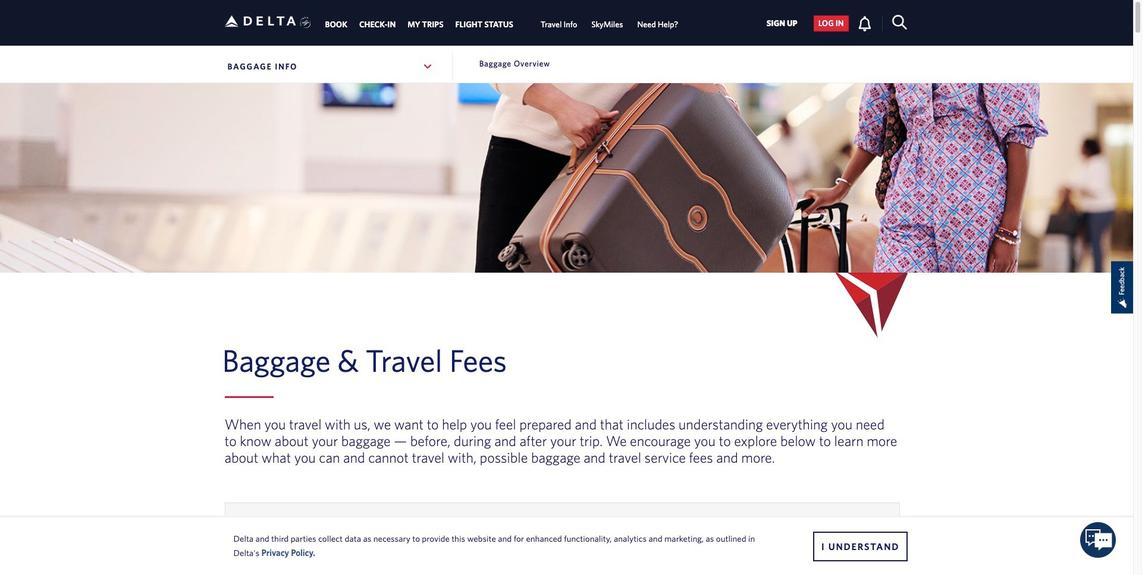 Task type: vqa. For each thing, say whether or not it's contained in the screenshot.
Skyteam image
yes



Task type: locate. For each thing, give the bounding box(es) containing it.
main content
[[0, 342, 1134, 576]]

tab list
[[319, 1, 686, 44]]

delta air lines image
[[225, 3, 296, 40]]



Task type: describe. For each thing, give the bounding box(es) containing it.
message us image
[[1081, 523, 1117, 559]]

skyteam image
[[300, 4, 311, 41]]



